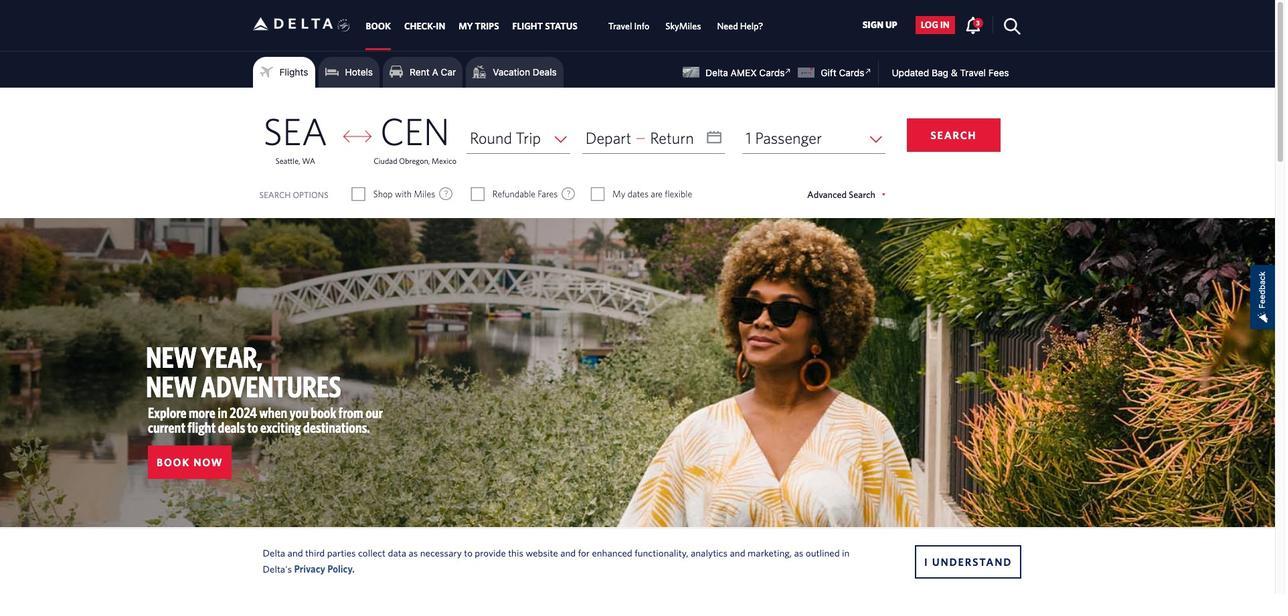 Task type: vqa. For each thing, say whether or not it's contained in the screenshot.
BOOK BOOK
yes



Task type: describe. For each thing, give the bounding box(es) containing it.
log
[[921, 20, 939, 30]]

depart
[[586, 129, 632, 147]]

deals
[[533, 66, 557, 78]]

destinations.
[[303, 419, 370, 436]]

book
[[311, 404, 336, 421]]

car
[[441, 66, 456, 78]]

my
[[613, 189, 626, 200]]

enhanced
[[592, 547, 633, 559]]

check-in link
[[404, 14, 445, 38]]

flight
[[513, 21, 543, 32]]

1 new from the top
[[146, 340, 197, 374]]

1 and from the left
[[288, 547, 303, 559]]

tab list containing book
[[359, 0, 772, 50]]

privacy
[[294, 564, 325, 575]]

1 horizontal spatial travel
[[961, 67, 986, 78]]

explore more in 2024 when you book from our current flight deals to exciting destinations. link
[[148, 404, 383, 436]]

3 link
[[965, 16, 984, 33]]

My dates are flexible checkbox
[[592, 188, 604, 201]]

skymiles link
[[666, 14, 701, 38]]

advanced
[[808, 190, 847, 200]]

flight status
[[513, 21, 578, 32]]

need
[[717, 21, 738, 32]]

policy.
[[328, 564, 355, 575]]

1
[[746, 129, 752, 147]]

more
[[189, 404, 215, 421]]

2024
[[230, 404, 257, 421]]

necessary
[[420, 547, 462, 559]]

in
[[436, 21, 445, 32]]

delta amex cards
[[706, 67, 785, 78]]

now
[[194, 457, 223, 469]]

wa
[[302, 156, 316, 165]]

round
[[470, 129, 512, 147]]

vacation
[[493, 66, 530, 78]]

our
[[366, 404, 383, 421]]

gift
[[821, 67, 837, 78]]

search
[[849, 190, 876, 200]]

explore
[[148, 404, 187, 421]]

delta air lines image
[[253, 3, 333, 45]]

privacy policy. link
[[294, 564, 355, 575]]

search for search options
[[260, 190, 291, 200]]

miles
[[414, 189, 435, 200]]

search options
[[260, 190, 328, 200]]

check-
[[404, 21, 436, 32]]

info
[[634, 21, 650, 32]]

to inside delta and third parties collect data as necessary to provide this website and for enhanced functionality, analytics and marketing, as outlined in delta's
[[464, 547, 473, 559]]

sign up
[[863, 20, 898, 30]]

explore more in 2024 when you book from our current flight deals to exciting destinations.
[[148, 404, 383, 436]]

check-in
[[404, 21, 445, 32]]

advanced search link
[[808, 190, 886, 200]]

sign
[[863, 20, 884, 30]]

delta for delta and third parties collect data as necessary to provide this website and for enhanced functionality, analytics and marketing, as outlined in delta's
[[263, 547, 285, 559]]

&
[[951, 67, 958, 78]]

i understand
[[925, 556, 1013, 568]]

options
[[293, 190, 328, 200]]

deals
[[218, 419, 245, 436]]

hotels
[[345, 66, 373, 78]]

in inside log in button
[[941, 20, 950, 30]]

flights
[[280, 66, 308, 78]]

functionality,
[[635, 547, 689, 559]]

in inside delta and third parties collect data as necessary to provide this website and for enhanced functionality, analytics and marketing, as outlined in delta's
[[842, 547, 850, 559]]

status
[[545, 21, 578, 32]]

Refundable Fares checkbox
[[472, 188, 484, 201]]

adventures
[[201, 370, 341, 404]]

obregon,
[[399, 156, 430, 165]]

trip
[[516, 129, 541, 147]]

cen
[[380, 109, 450, 153]]

passenger
[[756, 129, 822, 147]]

1 passenger
[[746, 129, 822, 147]]

skymiles
[[666, 21, 701, 32]]

3
[[977, 19, 980, 27]]

third
[[305, 547, 325, 559]]

shop
[[373, 189, 393, 200]]

Round Trip field
[[467, 123, 570, 154]]

data
[[388, 547, 406, 559]]

flights link
[[259, 62, 308, 82]]

a
[[432, 66, 438, 78]]

vacation deals
[[493, 66, 557, 78]]

flight
[[188, 419, 216, 436]]

exciting
[[260, 419, 301, 436]]

advanced search
[[808, 190, 876, 200]]

none text field inside book tab panel
[[582, 123, 725, 154]]



Task type: locate. For each thing, give the bounding box(es) containing it.
for
[[578, 547, 590, 559]]

2 and from the left
[[561, 547, 576, 559]]

2 vertical spatial in
[[842, 547, 850, 559]]

and left third
[[288, 547, 303, 559]]

fares
[[538, 189, 558, 200]]

1 horizontal spatial in
[[842, 547, 850, 559]]

delta inside delta and third parties collect data as necessary to provide this website and for enhanced functionality, analytics and marketing, as outlined in delta's
[[263, 547, 285, 559]]

search inside button
[[931, 129, 977, 141]]

parties
[[327, 547, 356, 559]]

as left outlined
[[795, 547, 804, 559]]

1 vertical spatial to
[[464, 547, 473, 559]]

up
[[886, 20, 898, 30]]

to
[[247, 419, 258, 436], [464, 547, 473, 559]]

return
[[650, 129, 694, 147]]

flight status link
[[513, 14, 578, 38]]

1 horizontal spatial delta
[[706, 67, 729, 78]]

travel
[[609, 21, 632, 32], [961, 67, 986, 78]]

cards
[[760, 67, 785, 78], [839, 67, 865, 78]]

delta and third parties collect data as necessary to provide this website and for enhanced functionality, analytics and marketing, as outlined in delta's
[[263, 547, 850, 575]]

travel left info at the top
[[609, 21, 632, 32]]

0 vertical spatial in
[[941, 20, 950, 30]]

updated bag & travel fees
[[892, 67, 1010, 78]]

log in
[[921, 20, 950, 30]]

delta up delta's
[[263, 547, 285, 559]]

dates
[[628, 189, 649, 200]]

in right outlined
[[842, 547, 850, 559]]

gift cards
[[821, 67, 865, 78]]

book tab panel
[[0, 88, 1276, 218]]

1 horizontal spatial search
[[931, 129, 977, 141]]

year,
[[201, 340, 262, 374]]

shop with miles
[[373, 189, 435, 200]]

updated bag & travel fees link
[[879, 67, 1010, 78]]

1 horizontal spatial as
[[795, 547, 804, 559]]

1 horizontal spatial book
[[366, 21, 391, 32]]

this link opens another site in a new window that may not follow the same accessibility policies as delta air lines. image
[[862, 65, 875, 78]]

search down the &
[[931, 129, 977, 141]]

when
[[259, 404, 288, 421]]

with
[[395, 189, 412, 200]]

search left options
[[260, 190, 291, 200]]

this link opens another site in a new window that may not follow the same accessibility policies as delta air lines. image
[[782, 65, 795, 78]]

travel right the &
[[961, 67, 986, 78]]

cen ciudad obregon, mexico
[[374, 109, 457, 165]]

0 horizontal spatial travel
[[609, 21, 632, 32]]

rent a car
[[410, 66, 456, 78]]

skyteam image
[[337, 5, 350, 46]]

current
[[148, 419, 186, 436]]

book
[[366, 21, 391, 32], [157, 457, 190, 469]]

1 vertical spatial in
[[218, 404, 228, 421]]

are
[[651, 189, 663, 200]]

book for book now
[[157, 457, 190, 469]]

i understand button
[[915, 545, 1022, 579]]

gift cards link
[[799, 65, 875, 78]]

round trip
[[470, 129, 541, 147]]

1 horizontal spatial and
[[561, 547, 576, 559]]

0 horizontal spatial as
[[409, 547, 418, 559]]

log in button
[[916, 16, 955, 34]]

book inside tab list
[[366, 21, 391, 32]]

1 as from the left
[[409, 547, 418, 559]]

refundable
[[493, 189, 536, 200]]

0 vertical spatial delta
[[706, 67, 729, 78]]

book for book
[[366, 21, 391, 32]]

0 horizontal spatial in
[[218, 404, 228, 421]]

Shop with Miles checkbox
[[353, 188, 365, 201]]

cards right amex
[[760, 67, 785, 78]]

0 horizontal spatial delta
[[263, 547, 285, 559]]

cards inside 'link'
[[760, 67, 785, 78]]

in inside explore more in 2024 when you book from our current flight deals to exciting destinations.
[[218, 404, 228, 421]]

0 vertical spatial to
[[247, 419, 258, 436]]

analytics
[[691, 547, 728, 559]]

rent a car link
[[390, 62, 456, 82]]

from
[[339, 404, 363, 421]]

hotels link
[[325, 62, 373, 82]]

0 horizontal spatial book
[[157, 457, 190, 469]]

2 as from the left
[[795, 547, 804, 559]]

sign up link
[[858, 16, 903, 34]]

help?
[[741, 21, 764, 32]]

cards right gift
[[839, 67, 865, 78]]

sea
[[263, 109, 328, 153]]

0 horizontal spatial to
[[247, 419, 258, 436]]

search for search
[[931, 129, 977, 141]]

privacy policy.
[[294, 564, 355, 575]]

in right more at the bottom left of the page
[[218, 404, 228, 421]]

vacation deals link
[[473, 62, 557, 82]]

2 horizontal spatial and
[[730, 547, 746, 559]]

provide
[[475, 547, 506, 559]]

to inside explore more in 2024 when you book from our current flight deals to exciting destinations.
[[247, 419, 258, 436]]

my trips link
[[459, 14, 499, 38]]

and right the analytics on the bottom of the page
[[730, 547, 746, 559]]

1 cards from the left
[[760, 67, 785, 78]]

as
[[409, 547, 418, 559], [795, 547, 804, 559]]

in right log
[[941, 20, 950, 30]]

0 vertical spatial search
[[931, 129, 977, 141]]

book left now
[[157, 457, 190, 469]]

1 vertical spatial delta
[[263, 547, 285, 559]]

travel info
[[609, 21, 650, 32]]

delta amex cards link
[[683, 65, 795, 78]]

1 vertical spatial travel
[[961, 67, 986, 78]]

flexible
[[665, 189, 693, 200]]

2 new from the top
[[146, 370, 197, 404]]

3 and from the left
[[730, 547, 746, 559]]

seattle,
[[276, 156, 300, 165]]

trips
[[475, 21, 499, 32]]

book right skyteam image
[[366, 21, 391, 32]]

my
[[459, 21, 473, 32]]

1 vertical spatial search
[[260, 190, 291, 200]]

0 horizontal spatial cards
[[760, 67, 785, 78]]

1 horizontal spatial to
[[464, 547, 473, 559]]

None text field
[[582, 123, 725, 154]]

2 horizontal spatial in
[[941, 20, 950, 30]]

to right the deals at the bottom of page
[[247, 419, 258, 436]]

1 vertical spatial book
[[157, 457, 190, 469]]

0 vertical spatial book
[[366, 21, 391, 32]]

rent
[[410, 66, 430, 78]]

1 Passenger field
[[743, 123, 886, 154]]

updated
[[892, 67, 930, 78]]

tab list
[[359, 0, 772, 50]]

0 horizontal spatial search
[[260, 190, 291, 200]]

book now
[[157, 457, 223, 469]]

2 cards from the left
[[839, 67, 865, 78]]

delta's
[[263, 564, 292, 575]]

delta
[[706, 67, 729, 78], [263, 547, 285, 559]]

bag
[[932, 67, 949, 78]]

to left provide
[[464, 547, 473, 559]]

collect
[[358, 547, 386, 559]]

delta left amex
[[706, 67, 729, 78]]

in
[[941, 20, 950, 30], [218, 404, 228, 421], [842, 547, 850, 559]]

1 horizontal spatial cards
[[839, 67, 865, 78]]

search button
[[907, 119, 1001, 152]]

refundable fares
[[493, 189, 558, 200]]

as right data
[[409, 547, 418, 559]]

delta for delta amex cards
[[706, 67, 729, 78]]

new year, new adventures
[[146, 340, 341, 404]]

need help?
[[717, 21, 764, 32]]

0 vertical spatial travel
[[609, 21, 632, 32]]

delta inside 'link'
[[706, 67, 729, 78]]

ciudad
[[374, 156, 397, 165]]

mexico
[[432, 156, 457, 165]]

this
[[508, 547, 524, 559]]

and left for
[[561, 547, 576, 559]]

my dates are flexible
[[613, 189, 693, 200]]

amex
[[731, 67, 757, 78]]

0 horizontal spatial and
[[288, 547, 303, 559]]

book link
[[366, 14, 391, 38]]

travel info link
[[609, 14, 650, 38]]



